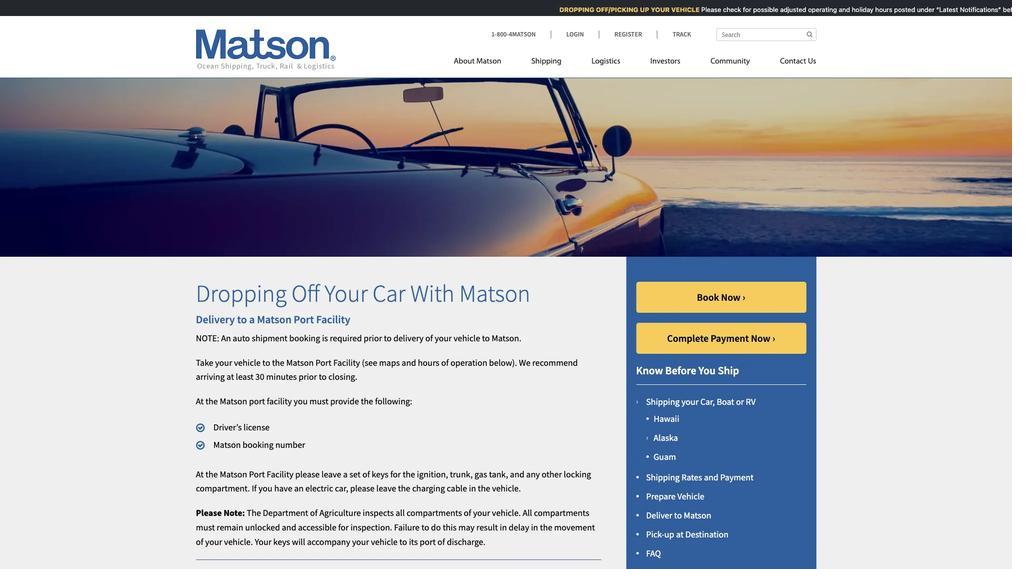 Task type: describe. For each thing, give the bounding box(es) containing it.
gas
[[475, 468, 488, 480]]

0 vertical spatial please
[[698, 6, 718, 14]]

1 horizontal spatial must
[[310, 396, 329, 407]]

accompany
[[307, 536, 351, 548]]

about matson link
[[454, 53, 517, 73]]

login
[[567, 30, 584, 39]]

dropping off/picking up your vehicle please check for possible adjusted operating and holiday hours posted under "latest notifications" befo
[[556, 6, 1013, 14]]

logistics
[[592, 58, 621, 66]]

closing.
[[329, 371, 358, 383]]

possible
[[750, 6, 775, 14]]

to left do at bottom left
[[422, 522, 430, 533]]

to left matson.
[[482, 332, 490, 344]]

cable
[[447, 483, 467, 494]]

vehicle
[[678, 491, 705, 502]]

prepare vehicle
[[647, 491, 705, 502]]

car
[[373, 278, 406, 308]]

pick-up at destination link
[[647, 529, 729, 540]]

matson inside know before you ship section
[[684, 510, 712, 521]]

guam link
[[654, 451, 677, 462]]

of inside at the matson port facility please leave a set of keys for the ignition, trunk, gas tank, and any other locking compartment. if you have an electric car, please leave the charging cable in the vehicle.
[[363, 468, 370, 480]]

complete payment now › link
[[637, 323, 807, 354]]

prior inside take your vehicle to the matson port facility (see maps and hours of operation below). we recommend arriving at least 30 minutes prior to closing.
[[299, 371, 317, 383]]

following:
[[375, 396, 413, 407]]

other
[[542, 468, 562, 480]]

pick-up at destination
[[647, 529, 729, 540]]

book
[[697, 291, 720, 303]]

vehicle inside 'the department of agriculture inspects all compartments of your vehicle. all compartments must remain unlocked and accessible for inspection. failure to do this may result in delay in the movement of your vehicle. your keys will accompany your vehicle to its port of discharge.'
[[371, 536, 398, 548]]

take
[[196, 357, 214, 368]]

vehicle inside take your vehicle to the matson port facility (see maps and hours of operation below). we recommend arriving at least 30 minutes prior to closing.
[[234, 357, 261, 368]]

rv
[[746, 396, 756, 408]]

0 vertical spatial booking
[[290, 332, 320, 344]]

your inside 'the department of agriculture inspects all compartments of your vehicle. all compartments must remain unlocked and accessible for inspection. failure to do this may result in delay in the movement of your vehicle. your keys will accompany your vehicle to its port of discharge.'
[[255, 536, 272, 548]]

auto
[[233, 332, 250, 344]]

facility inside at the matson port facility please leave a set of keys for the ignition, trunk, gas tank, and any other locking compartment. if you have an electric car, please leave the charging cable in the vehicle.
[[267, 468, 294, 480]]

register link
[[599, 30, 658, 39]]

hours inside take your vehicle to the matson port facility (see maps and hours of operation below). we recommend arriving at least 30 minutes prior to closing.
[[418, 357, 440, 368]]

1-800-4matson link
[[492, 30, 551, 39]]

alaska link
[[654, 432, 679, 443]]

boat
[[717, 396, 735, 408]]

note:
[[224, 507, 245, 519]]

facility
[[267, 396, 292, 407]]

contact us
[[781, 58, 817, 66]]

required
[[330, 332, 362, 344]]

rates
[[682, 472, 703, 483]]

0 vertical spatial port
[[294, 313, 314, 327]]

will
[[292, 536, 305, 548]]

may
[[459, 522, 475, 533]]

or
[[737, 396, 745, 408]]

Search search field
[[717, 28, 817, 41]]

the down arriving
[[206, 396, 218, 407]]

the left charging
[[398, 483, 411, 494]]

matson up matson.
[[460, 278, 531, 308]]

prepare
[[647, 491, 676, 502]]

2 horizontal spatial vehicle
[[454, 332, 481, 344]]

of up accessible
[[310, 507, 318, 519]]

trunk,
[[450, 468, 473, 480]]

to inside know before you ship section
[[675, 510, 683, 521]]

faq
[[647, 548, 662, 559]]

your down the remain
[[205, 536, 222, 548]]

keys inside at the matson port facility please leave a set of keys for the ignition, trunk, gas tank, and any other locking compartment. if you have an electric car, please leave the charging cable in the vehicle.
[[372, 468, 389, 480]]

arriving
[[196, 371, 225, 383]]

dropping
[[196, 278, 287, 308]]

operating
[[804, 6, 833, 14]]

1-
[[492, 30, 497, 39]]

your inside know before you ship section
[[682, 396, 699, 408]]

have
[[274, 483, 293, 494]]

off
[[292, 278, 320, 308]]

alaska
[[654, 432, 679, 443]]

notifications"
[[956, 6, 998, 14]]

1 horizontal spatial leave
[[377, 483, 396, 494]]

prepare vehicle link
[[647, 491, 705, 502]]

vehicle
[[668, 6, 696, 14]]

for inside 'the department of agriculture inspects all compartments of your vehicle. all compartments must remain unlocked and accessible for inspection. failure to do this may result in delay in the movement of your vehicle. your keys will accompany your vehicle to its port of discharge.'
[[338, 522, 349, 533]]

about
[[454, 58, 475, 66]]

failure
[[394, 522, 420, 533]]

2 horizontal spatial in
[[531, 522, 539, 533]]

car shipped by matson to hawaii at beach during sunset. image
[[0, 62, 1013, 257]]

dropping
[[556, 6, 591, 14]]

your right delivery
[[435, 332, 452, 344]]

shipping for shipping
[[532, 58, 562, 66]]

up
[[665, 529, 675, 540]]

delivery to a matson port facility
[[196, 313, 351, 327]]

license
[[244, 422, 270, 433]]

at for at the matson port facility you must provide the following:
[[196, 396, 204, 407]]

1 horizontal spatial hours
[[872, 6, 889, 14]]

complete payment now ›
[[668, 332, 776, 344]]

the inside take your vehicle to the matson port facility (see maps and hours of operation below). we recommend arriving at least 30 minutes prior to closing.
[[272, 357, 285, 368]]

compartment.
[[196, 483, 250, 494]]

all
[[523, 507, 533, 519]]

posted
[[891, 6, 912, 14]]

complete
[[668, 332, 709, 344]]

this
[[443, 522, 457, 533]]

matson.
[[492, 332, 522, 344]]

0 vertical spatial leave
[[322, 468, 342, 480]]

of right delivery
[[426, 332, 433, 344]]

and left 'holiday'
[[835, 6, 847, 14]]

off/picking
[[592, 6, 635, 14]]

movement
[[555, 522, 595, 533]]

at for at the matson port facility please leave a set of keys for the ignition, trunk, gas tank, and any other locking compartment. if you have an electric car, please leave the charging cable in the vehicle.
[[196, 468, 204, 480]]

0 vertical spatial port
[[249, 396, 265, 407]]

inspects
[[363, 507, 394, 519]]

deliver to matson
[[647, 510, 712, 521]]

result
[[477, 522, 498, 533]]

30
[[256, 371, 265, 383]]

at the matson port facility you must provide the following:
[[196, 396, 413, 407]]

ignition,
[[417, 468, 448, 480]]

0 vertical spatial payment
[[711, 332, 749, 344]]

we
[[519, 357, 531, 368]]

shipping link
[[517, 53, 577, 73]]

maps
[[379, 357, 400, 368]]

search image
[[807, 31, 813, 38]]

befo
[[1000, 6, 1013, 14]]



Task type: locate. For each thing, give the bounding box(es) containing it.
car,
[[335, 483, 349, 494]]

0 vertical spatial you
[[294, 396, 308, 407]]

please
[[698, 6, 718, 14], [196, 507, 222, 519]]

and inside 'the department of agriculture inspects all compartments of your vehicle. all compartments must remain unlocked and accessible for inspection. failure to do this may result in delay in the movement of your vehicle. your keys will accompany your vehicle to its port of discharge.'
[[282, 522, 296, 533]]

contact us link
[[766, 53, 817, 73]]

800-
[[497, 30, 509, 39]]

an
[[221, 332, 231, 344]]

1 horizontal spatial please
[[698, 6, 718, 14]]

matson up 'minutes'
[[286, 357, 314, 368]]

at left least
[[227, 371, 234, 383]]

0 horizontal spatial vehicle
[[234, 357, 261, 368]]

2 horizontal spatial for
[[739, 6, 748, 14]]

provide
[[331, 396, 359, 407]]

of left operation in the left of the page
[[442, 357, 449, 368]]

0 horizontal spatial compartments
[[407, 507, 462, 519]]

facility up have
[[267, 468, 294, 480]]

hours
[[872, 6, 889, 14], [418, 357, 440, 368]]

vehicle. inside at the matson port facility please leave a set of keys for the ignition, trunk, gas tank, and any other locking compartment. if you have an electric car, please leave the charging cable in the vehicle.
[[492, 483, 521, 494]]

delivery
[[196, 313, 235, 327]]

register
[[615, 30, 643, 39]]

0 vertical spatial keys
[[372, 468, 389, 480]]

and right "rates"
[[705, 472, 719, 483]]

matson down vehicle at right
[[684, 510, 712, 521]]

shipment
[[252, 332, 288, 344]]

1 horizontal spatial please
[[350, 483, 375, 494]]

of up may
[[464, 507, 472, 519]]

1 vertical spatial hours
[[418, 357, 440, 368]]

ship
[[718, 363, 740, 377]]

at the matson port facility please leave a set of keys for the ignition, trunk, gas tank, and any other locking compartment. if you have an electric car, please leave the charging cable in the vehicle.
[[196, 468, 592, 494]]

know
[[637, 363, 664, 377]]

please down set
[[350, 483, 375, 494]]

(see
[[362, 357, 378, 368]]

2 vertical spatial vehicle
[[371, 536, 398, 548]]

vehicle up least
[[234, 357, 261, 368]]

and inside know before you ship section
[[705, 472, 719, 483]]

shipping rates and payment link
[[647, 472, 754, 483]]

port down off
[[294, 313, 314, 327]]

delivery
[[394, 332, 424, 344]]

1 vertical spatial keys
[[274, 536, 290, 548]]

accessible
[[298, 522, 337, 533]]

shipping up prepare
[[647, 472, 680, 483]]

to
[[237, 313, 247, 327], [384, 332, 392, 344], [482, 332, 490, 344], [263, 357, 270, 368], [319, 371, 327, 383], [675, 510, 683, 521], [422, 522, 430, 533], [400, 536, 407, 548]]

0 vertical spatial prior
[[364, 332, 382, 344]]

keys left will
[[274, 536, 290, 548]]

in inside at the matson port facility please leave a set of keys for the ignition, trunk, gas tank, and any other locking compartment. if you have an electric car, please leave the charging cable in the vehicle.
[[469, 483, 476, 494]]

0 vertical spatial shipping
[[532, 58, 562, 66]]

agriculture
[[320, 507, 361, 519]]

hawaii link
[[654, 413, 680, 425]]

1 vertical spatial shipping
[[647, 396, 680, 408]]

your right take
[[215, 357, 232, 368]]

1 horizontal spatial prior
[[364, 332, 382, 344]]

if
[[252, 483, 257, 494]]

guam
[[654, 451, 677, 462]]

0 horizontal spatial you
[[259, 483, 273, 494]]

0 vertical spatial at
[[227, 371, 234, 383]]

vehicle up operation in the left of the page
[[454, 332, 481, 344]]

up
[[636, 6, 645, 14]]

1 vertical spatial a
[[343, 468, 348, 480]]

0 horizontal spatial prior
[[299, 371, 317, 383]]

know before you ship
[[637, 363, 740, 377]]

tank,
[[489, 468, 509, 480]]

matson inside top menu navigation
[[477, 58, 502, 66]]

must down please note:
[[196, 522, 215, 533]]

port right its
[[420, 536, 436, 548]]

do
[[431, 522, 441, 533]]

shipping your car, boat or rv
[[647, 396, 756, 408]]

1 vertical spatial vehicle.
[[492, 507, 521, 519]]

please left check
[[698, 6, 718, 14]]

0 horizontal spatial hours
[[418, 357, 440, 368]]

0 horizontal spatial booking
[[243, 439, 274, 450]]

logistics link
[[577, 53, 636, 73]]

1 horizontal spatial booking
[[290, 332, 320, 344]]

1 horizontal spatial now ›
[[751, 332, 776, 344]]

at
[[227, 371, 234, 383], [677, 529, 684, 540]]

track
[[673, 30, 692, 39]]

matson down driver's at bottom left
[[214, 439, 241, 450]]

to right 'deliver'
[[675, 510, 683, 521]]

of
[[426, 332, 433, 344], [442, 357, 449, 368], [363, 468, 370, 480], [310, 507, 318, 519], [464, 507, 472, 519], [196, 536, 204, 548], [438, 536, 445, 548]]

1 vertical spatial now ›
[[751, 332, 776, 344]]

of down please note:
[[196, 536, 204, 548]]

port inside 'the department of agriculture inspects all compartments of your vehicle. all compartments must remain unlocked and accessible for inspection. failure to do this may result in delay in the movement of your vehicle. your keys will accompany your vehicle to its port of discharge.'
[[420, 536, 436, 548]]

for right check
[[739, 6, 748, 14]]

vehicle down inspection.
[[371, 536, 398, 548]]

your down inspection.
[[352, 536, 369, 548]]

None search field
[[717, 28, 817, 41]]

to up 30
[[263, 357, 270, 368]]

the up compartment.
[[206, 468, 218, 480]]

hours left posted
[[872, 6, 889, 14]]

for left ignition,
[[391, 468, 401, 480]]

a inside at the matson port facility please leave a set of keys for the ignition, trunk, gas tank, and any other locking compartment. if you have an electric car, please leave the charging cable in the vehicle.
[[343, 468, 348, 480]]

port up if
[[249, 468, 265, 480]]

the up 'minutes'
[[272, 357, 285, 368]]

the left ignition,
[[403, 468, 415, 480]]

your right off
[[325, 278, 368, 308]]

track link
[[658, 30, 692, 39]]

1 vertical spatial payment
[[721, 472, 754, 483]]

0 horizontal spatial port
[[249, 396, 265, 407]]

1 horizontal spatial port
[[420, 536, 436, 548]]

vehicle. up 'delay'
[[492, 507, 521, 519]]

leave up car, at the left bottom
[[322, 468, 342, 480]]

in left 'delay'
[[500, 522, 507, 533]]

port left facility
[[249, 396, 265, 407]]

0 vertical spatial facility
[[316, 313, 351, 327]]

booking left 'is'
[[290, 332, 320, 344]]

shipping down the 4matson
[[532, 58, 562, 66]]

and down department
[[282, 522, 296, 533]]

at inside know before you ship section
[[677, 529, 684, 540]]

port
[[294, 313, 314, 327], [316, 357, 332, 368], [249, 468, 265, 480]]

matson up compartment.
[[220, 468, 247, 480]]

0 vertical spatial hours
[[872, 6, 889, 14]]

0 horizontal spatial a
[[249, 313, 255, 327]]

1 horizontal spatial your
[[325, 278, 368, 308]]

us
[[809, 58, 817, 66]]

note: an auto shipment booking is required prior to delivery of your vehicle to matson.
[[196, 332, 522, 344]]

1 horizontal spatial a
[[343, 468, 348, 480]]

to left closing.
[[319, 371, 327, 383]]

at
[[196, 396, 204, 407], [196, 468, 204, 480]]

login link
[[551, 30, 599, 39]]

to left delivery
[[384, 332, 392, 344]]

your left car,
[[682, 396, 699, 408]]

2 vertical spatial facility
[[267, 468, 294, 480]]

at up compartment.
[[196, 468, 204, 480]]

port up closing.
[[316, 357, 332, 368]]

please up an
[[296, 468, 320, 480]]

1 vertical spatial facility
[[334, 357, 360, 368]]

0 horizontal spatial please
[[196, 507, 222, 519]]

port inside at the matson port facility please leave a set of keys for the ignition, trunk, gas tank, and any other locking compartment. if you have an electric car, please leave the charging cable in the vehicle.
[[249, 468, 265, 480]]

must left provide
[[310, 396, 329, 407]]

top menu navigation
[[454, 53, 817, 73]]

and left 'any'
[[510, 468, 525, 480]]

matson up shipment
[[257, 313, 292, 327]]

1 vertical spatial port
[[316, 357, 332, 368]]

0 horizontal spatial leave
[[322, 468, 342, 480]]

at inside take your vehicle to the matson port facility (see maps and hours of operation below). we recommend arriving at least 30 minutes prior to closing.
[[227, 371, 234, 383]]

0 vertical spatial for
[[739, 6, 748, 14]]

0 horizontal spatial in
[[469, 483, 476, 494]]

a up auto
[[249, 313, 255, 327]]

1 horizontal spatial keys
[[372, 468, 389, 480]]

hawaii
[[654, 413, 680, 425]]

matson inside take your vehicle to the matson port facility (see maps and hours of operation below). we recommend arriving at least 30 minutes prior to closing.
[[286, 357, 314, 368]]

of inside take your vehicle to the matson port facility (see maps and hours of operation below). we recommend arriving at least 30 minutes prior to closing.
[[442, 357, 449, 368]]

prior
[[364, 332, 382, 344], [299, 371, 317, 383]]

recommend
[[533, 357, 578, 368]]

1 vertical spatial vehicle
[[234, 357, 261, 368]]

2 vertical spatial vehicle.
[[224, 536, 253, 548]]

prior up at the matson port facility you must provide the following:
[[299, 371, 317, 383]]

set
[[350, 468, 361, 480]]

know before you ship section
[[614, 257, 829, 569]]

in right 'cable' at the bottom of the page
[[469, 483, 476, 494]]

1 vertical spatial prior
[[299, 371, 317, 383]]

1 compartments from the left
[[407, 507, 462, 519]]

1 vertical spatial please
[[350, 483, 375, 494]]

hours down delivery
[[418, 357, 440, 368]]

"latest
[[933, 6, 955, 14]]

inspection.
[[351, 522, 393, 533]]

delay
[[509, 522, 530, 533]]

1 horizontal spatial vehicle
[[371, 536, 398, 548]]

shipping for shipping rates and payment
[[647, 472, 680, 483]]

0 vertical spatial now ›
[[722, 291, 746, 303]]

shipping inside top menu navigation
[[532, 58, 562, 66]]

1 vertical spatial must
[[196, 522, 215, 533]]

department
[[263, 507, 309, 519]]

2 horizontal spatial port
[[316, 357, 332, 368]]

in
[[469, 483, 476, 494], [500, 522, 507, 533], [531, 522, 539, 533]]

locking
[[564, 468, 592, 480]]

any
[[527, 468, 540, 480]]

0 horizontal spatial at
[[227, 371, 234, 383]]

1 vertical spatial booking
[[243, 439, 274, 450]]

vehicle
[[454, 332, 481, 344], [234, 357, 261, 368], [371, 536, 398, 548]]

you right if
[[259, 483, 273, 494]]

keys inside 'the department of agriculture inspects all compartments of your vehicle. all compartments must remain unlocked and accessible for inspection. failure to do this may result in delay in the movement of your vehicle. your keys will accompany your vehicle to its port of discharge.'
[[274, 536, 290, 548]]

driver's
[[214, 422, 242, 433]]

facility up 'is'
[[316, 313, 351, 327]]

1 at from the top
[[196, 396, 204, 407]]

port inside take your vehicle to the matson port facility (see maps and hours of operation below). we recommend arriving at least 30 minutes prior to closing.
[[316, 357, 332, 368]]

0 vertical spatial at
[[196, 396, 204, 407]]

1 horizontal spatial for
[[391, 468, 401, 480]]

must inside 'the department of agriculture inspects all compartments of your vehicle. all compartments must remain unlocked and accessible for inspection. failure to do this may result in delay in the movement of your vehicle. your keys will accompany your vehicle to its port of discharge.'
[[196, 522, 215, 533]]

0 vertical spatial vehicle
[[454, 332, 481, 344]]

1 vertical spatial for
[[391, 468, 401, 480]]

matson right about
[[477, 58, 502, 66]]

book now ›
[[697, 291, 746, 303]]

in right 'delay'
[[531, 522, 539, 533]]

community link
[[696, 53, 766, 73]]

2 at from the top
[[196, 468, 204, 480]]

matson up driver's at bottom left
[[220, 396, 247, 407]]

the right 'delay'
[[540, 522, 553, 533]]

its
[[409, 536, 418, 548]]

facility inside take your vehicle to the matson port facility (see maps and hours of operation below). we recommend arriving at least 30 minutes prior to closing.
[[334, 357, 360, 368]]

facility up closing.
[[334, 357, 360, 368]]

2 vertical spatial port
[[249, 468, 265, 480]]

shipping your car, boat or rv link
[[647, 396, 756, 408]]

1 horizontal spatial you
[[294, 396, 308, 407]]

1 vertical spatial you
[[259, 483, 273, 494]]

matson inside at the matson port facility please leave a set of keys for the ignition, trunk, gas tank, and any other locking compartment. if you have an electric car, please leave the charging cable in the vehicle.
[[220, 468, 247, 480]]

check
[[719, 6, 738, 14]]

you right facility
[[294, 396, 308, 407]]

charging
[[413, 483, 445, 494]]

shipping up hawaii link
[[647, 396, 680, 408]]

under
[[913, 6, 931, 14]]

booking down license
[[243, 439, 274, 450]]

to left its
[[400, 536, 407, 548]]

is
[[322, 332, 328, 344]]

shipping rates and payment
[[647, 472, 754, 483]]

0 vertical spatial vehicle.
[[492, 483, 521, 494]]

payment up "ship"
[[711, 332, 749, 344]]

0 horizontal spatial port
[[249, 468, 265, 480]]

1 vertical spatial your
[[255, 536, 272, 548]]

at down arriving
[[196, 396, 204, 407]]

1 vertical spatial please
[[196, 507, 222, 519]]

compartments up do at bottom left
[[407, 507, 462, 519]]

the
[[247, 507, 261, 519]]

you inside at the matson port facility please leave a set of keys for the ignition, trunk, gas tank, and any other locking compartment. if you have an electric car, please leave the charging cable in the vehicle.
[[259, 483, 273, 494]]

the right provide
[[361, 396, 374, 407]]

0 horizontal spatial for
[[338, 522, 349, 533]]

of right set
[[363, 468, 370, 480]]

0 horizontal spatial must
[[196, 522, 215, 533]]

1 vertical spatial at
[[196, 468, 204, 480]]

investors link
[[636, 53, 696, 73]]

0 vertical spatial must
[[310, 396, 329, 407]]

car,
[[701, 396, 716, 408]]

you
[[699, 363, 716, 377]]

prior up (see
[[364, 332, 382, 344]]

port
[[249, 396, 265, 407], [420, 536, 436, 548]]

2 vertical spatial for
[[338, 522, 349, 533]]

shipping for shipping your car, boat or rv
[[647, 396, 680, 408]]

2 compartments from the left
[[534, 507, 590, 519]]

1 vertical spatial at
[[677, 529, 684, 540]]

keys right set
[[372, 468, 389, 480]]

for down agriculture
[[338, 522, 349, 533]]

at inside at the matson port facility please leave a set of keys for the ignition, trunk, gas tank, and any other locking compartment. if you have an electric car, please leave the charging cable in the vehicle.
[[196, 468, 204, 480]]

the department of agriculture inspects all compartments of your vehicle. all compartments must remain unlocked and accessible for inspection. failure to do this may result in delay in the movement of your vehicle. your keys will accompany your vehicle to its port of discharge.
[[196, 507, 595, 548]]

0 horizontal spatial please
[[296, 468, 320, 480]]

pick-
[[647, 529, 665, 540]]

a
[[249, 313, 255, 327], [343, 468, 348, 480]]

0 horizontal spatial your
[[255, 536, 272, 548]]

1 horizontal spatial compartments
[[534, 507, 590, 519]]

0 vertical spatial please
[[296, 468, 320, 480]]

2 vertical spatial shipping
[[647, 472, 680, 483]]

1-800-4matson
[[492, 30, 536, 39]]

vehicle. down the remain
[[224, 536, 253, 548]]

1 horizontal spatial at
[[677, 529, 684, 540]]

community
[[711, 58, 751, 66]]

and right maps
[[402, 357, 416, 368]]

and inside take your vehicle to the matson port facility (see maps and hours of operation below). we recommend arriving at least 30 minutes prior to closing.
[[402, 357, 416, 368]]

0 vertical spatial a
[[249, 313, 255, 327]]

leave up 'inspects'
[[377, 483, 396, 494]]

for inside at the matson port facility please leave a set of keys for the ignition, trunk, gas tank, and any other locking compartment. if you have an electric car, please leave the charging cable in the vehicle.
[[391, 468, 401, 480]]

a left set
[[343, 468, 348, 480]]

and inside at the matson port facility please leave a set of keys for the ignition, trunk, gas tank, and any other locking compartment. if you have an electric car, please leave the charging cable in the vehicle.
[[510, 468, 525, 480]]

operation
[[451, 357, 488, 368]]

to up auto
[[237, 313, 247, 327]]

1 vertical spatial leave
[[377, 483, 396, 494]]

your down unlocked
[[255, 536, 272, 548]]

vehicle. down tank,
[[492, 483, 521, 494]]

your up result
[[473, 507, 491, 519]]

your inside take your vehicle to the matson port facility (see maps and hours of operation below). we recommend arriving at least 30 minutes prior to closing.
[[215, 357, 232, 368]]

of down do at bottom left
[[438, 536, 445, 548]]

compartments up movement
[[534, 507, 590, 519]]

1 horizontal spatial in
[[500, 522, 507, 533]]

0 vertical spatial your
[[325, 278, 368, 308]]

1 vertical spatial port
[[420, 536, 436, 548]]

the down gas
[[478, 483, 491, 494]]

the inside 'the department of agriculture inspects all compartments of your vehicle. all compartments must remain unlocked and accessible for inspection. failure to do this may result in delay in the movement of your vehicle. your keys will accompany your vehicle to its port of discharge.'
[[540, 522, 553, 533]]

0 horizontal spatial now ›
[[722, 291, 746, 303]]

0 horizontal spatial keys
[[274, 536, 290, 548]]

1 horizontal spatial port
[[294, 313, 314, 327]]

payment right "rates"
[[721, 472, 754, 483]]

compartments
[[407, 507, 462, 519], [534, 507, 590, 519]]

blue matson logo with ocean, shipping, truck, rail and logistics written beneath it. image
[[196, 30, 336, 71]]

deliver
[[647, 510, 673, 521]]

at right up
[[677, 529, 684, 540]]

please left note:
[[196, 507, 222, 519]]



Task type: vqa. For each thing, say whether or not it's contained in the screenshot.
3rd Individual/One- from the top
no



